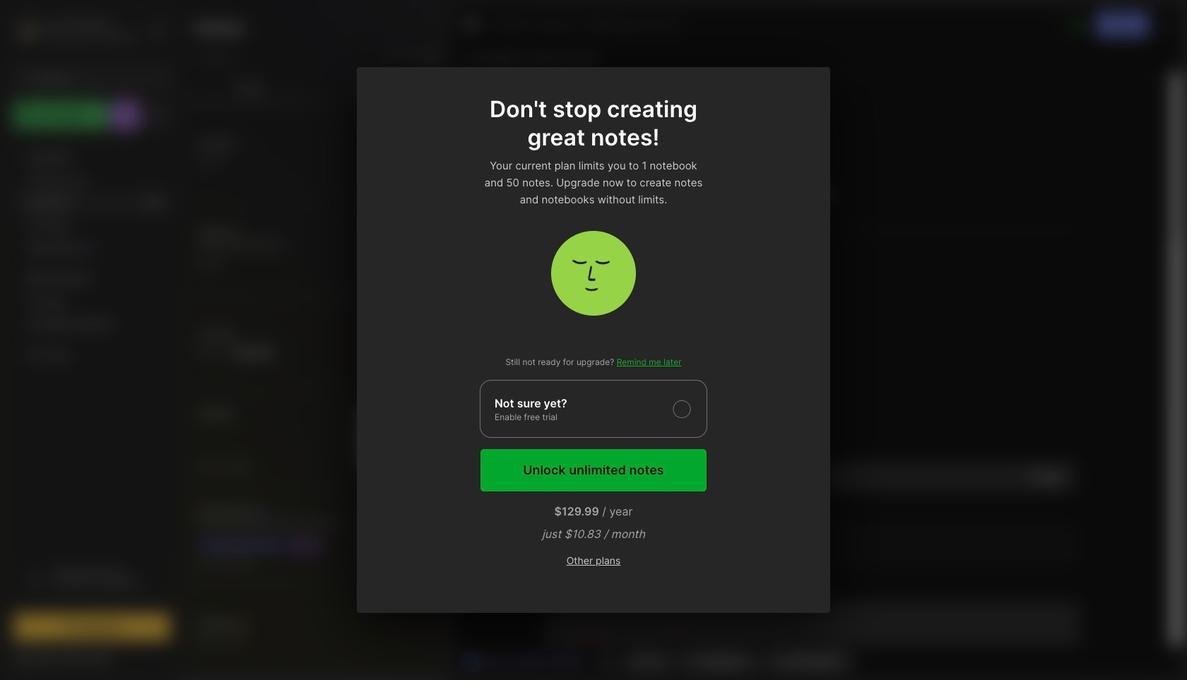 Task type: describe. For each thing, give the bounding box(es) containing it.
note window element
[[453, 4, 1183, 677]]

main element
[[0, 0, 184, 681]]

Search text field
[[39, 72, 158, 86]]

expand notebooks image
[[18, 275, 27, 283]]

happy face illustration image
[[551, 231, 636, 316]]

expand note image
[[464, 16, 481, 33]]



Task type: vqa. For each thing, say whether or not it's contained in the screenshot.
Sort options field
no



Task type: locate. For each thing, give the bounding box(es) containing it.
none search field inside main element
[[39, 70, 158, 87]]

add tag image
[[598, 653, 615, 670]]

Note Editor text field
[[454, 73, 1183, 647]]

None checkbox
[[480, 380, 708, 438]]

tab list
[[184, 74, 449, 102]]

expand tags image
[[18, 298, 27, 306]]

tree
[[5, 138, 179, 546]]

None search field
[[39, 70, 158, 87]]

tree inside main element
[[5, 138, 179, 546]]

dialog
[[357, 67, 831, 614]]



